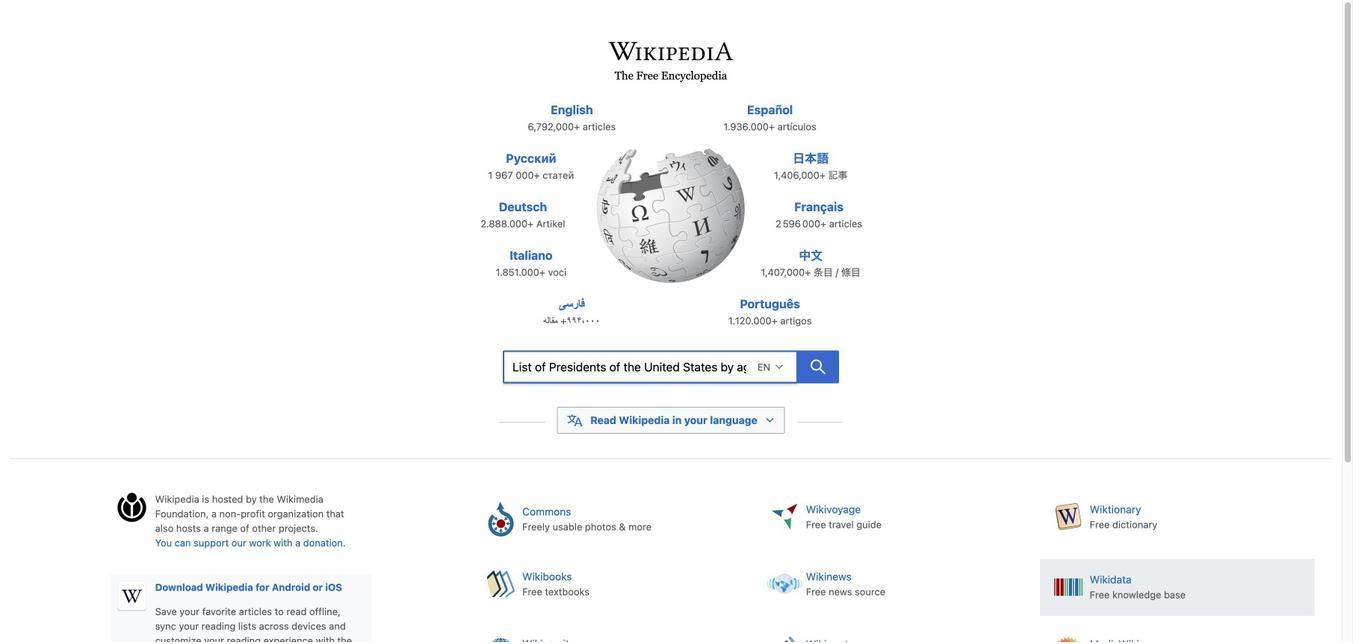Task type: describe. For each thing, give the bounding box(es) containing it.
other projects element
[[473, 492, 1332, 643]]

top languages element
[[465, 101, 877, 344]]



Task type: locate. For each thing, give the bounding box(es) containing it.
None search field
[[469, 347, 873, 393]]

None search field
[[503, 351, 797, 384]]



